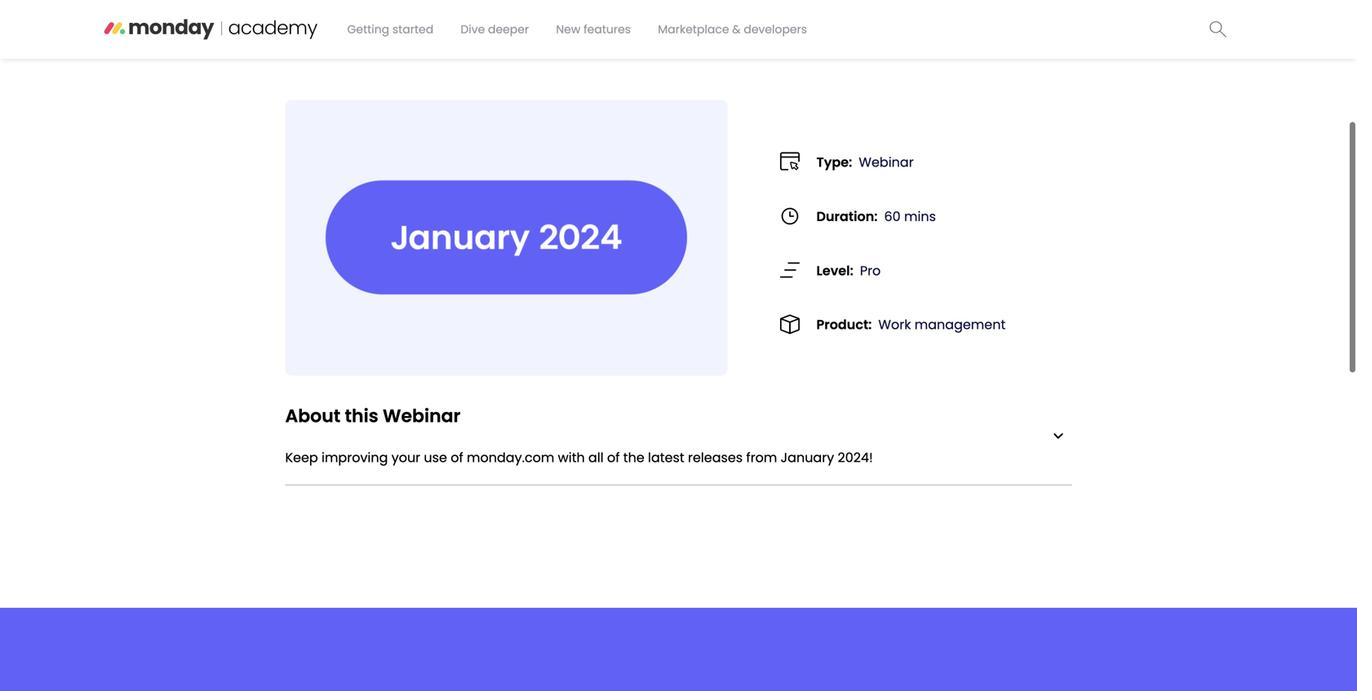Task type: vqa. For each thing, say whether or not it's contained in the screenshot.
You within "Expanded capabilities for subitems and custom automations When creating custom automations, you now have the option to use a subitem status change to initiate an automated action."
no



Task type: locate. For each thing, give the bounding box(es) containing it.
getting started
[[347, 21, 433, 37]]

marketplace
[[658, 21, 729, 37]]

dive deeper link
[[451, 15, 539, 44]]

getting started link
[[337, 15, 443, 44]]

new features
[[556, 21, 631, 37]]

developers
[[744, 21, 807, 37]]

1 horizontal spatial of
[[607, 449, 620, 467]]

your
[[391, 449, 420, 467]]

releases
[[688, 449, 743, 467]]

this
[[345, 404, 378, 429]]

webinar
[[859, 153, 914, 171], [383, 404, 461, 429]]

the
[[623, 449, 644, 467]]

keep improving your use of monday.com with all of the latest releases from january 2024!
[[285, 449, 873, 467]]

0 vertical spatial webinar
[[859, 153, 914, 171]]

0 horizontal spatial of
[[451, 449, 463, 467]]

60
[[884, 207, 901, 226]]

webinar right type: in the right of the page
[[859, 153, 914, 171]]

2 of from the left
[[607, 449, 620, 467]]

academy logo image
[[103, 13, 333, 41]]

keep
[[285, 449, 318, 467]]

marketplace & developers link
[[648, 15, 817, 44]]

of right all
[[607, 449, 620, 467]]

mins
[[904, 207, 936, 226]]

of right use
[[451, 449, 463, 467]]

1 horizontal spatial webinar
[[859, 153, 914, 171]]

1 vertical spatial webinar
[[383, 404, 461, 429]]

webinar up use
[[383, 404, 461, 429]]

duration:
[[816, 207, 878, 226]]

level: pro
[[816, 261, 881, 280]]

search logo image
[[1210, 21, 1227, 37]]

product:
[[816, 315, 872, 334]]

pro
[[860, 261, 881, 280]]

1 of from the left
[[451, 449, 463, 467]]

duration: 60 mins
[[816, 207, 936, 226]]

0 horizontal spatial webinar
[[383, 404, 461, 429]]

management
[[915, 315, 1006, 334]]

from
[[746, 449, 777, 467]]

2024!
[[838, 449, 873, 467]]

of
[[451, 449, 463, 467], [607, 449, 620, 467]]



Task type: describe. For each thing, give the bounding box(es) containing it.
work
[[878, 315, 911, 334]]

type: webinar
[[816, 153, 914, 171]]

dive deeper
[[461, 21, 529, 37]]

monday.com
[[467, 449, 554, 467]]

use
[[424, 449, 447, 467]]

level:
[[816, 261, 853, 280]]

dive
[[461, 21, 485, 37]]

&
[[732, 21, 741, 37]]

about this webinar
[[285, 404, 461, 429]]

getting
[[347, 21, 389, 37]]

about
[[285, 404, 341, 429]]

improving
[[322, 449, 388, 467]]

with
[[558, 449, 585, 467]]

new
[[556, 21, 580, 37]]

deeper
[[488, 21, 529, 37]]

january
[[781, 449, 834, 467]]

features
[[584, 21, 631, 37]]

monday.com logo image
[[1053, 433, 1064, 440]]

all
[[588, 449, 604, 467]]

started
[[392, 21, 433, 37]]

type:
[[816, 153, 852, 171]]

new features link
[[546, 15, 641, 44]]

marketplace & developers
[[658, 21, 807, 37]]

product: work management
[[816, 315, 1006, 334]]

latest
[[648, 449, 684, 467]]



